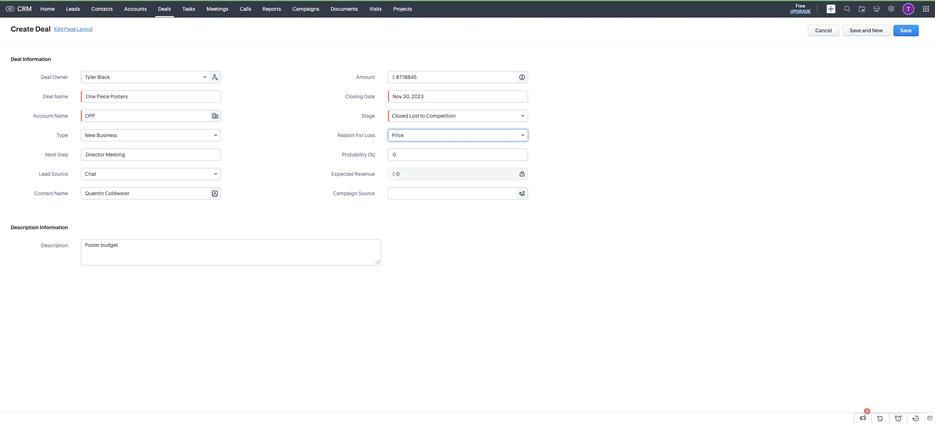 Task type: locate. For each thing, give the bounding box(es) containing it.
0 vertical spatial information
[[23, 56, 51, 62]]

$ right amount
[[392, 74, 395, 80]]

profile image
[[904, 3, 915, 15]]

deal for deal information
[[11, 56, 22, 62]]

contact
[[34, 191, 53, 197]]

description for description information
[[11, 225, 39, 231]]

search image
[[845, 6, 851, 12]]

save
[[851, 28, 862, 33], [901, 28, 913, 33]]

Chat field
[[81, 168, 221, 180]]

deal up account name
[[43, 94, 53, 100]]

create
[[11, 25, 34, 33]]

contacts link
[[86, 0, 119, 17]]

save down profile icon
[[901, 28, 913, 33]]

1 $ from the top
[[392, 74, 395, 80]]

Price field
[[388, 129, 529, 142]]

revenue
[[355, 172, 375, 177]]

calls link
[[234, 0, 257, 17]]

MMM D, YYYY text field
[[388, 91, 529, 103]]

next
[[45, 152, 56, 158]]

(%)
[[368, 152, 375, 158]]

deal for deal owner
[[41, 74, 51, 80]]

accounts
[[124, 6, 147, 12]]

new right and
[[873, 28, 884, 33]]

1 horizontal spatial description
[[41, 243, 68, 249]]

name for account name
[[54, 113, 68, 119]]

accounts link
[[119, 0, 153, 17]]

1 vertical spatial information
[[40, 225, 68, 231]]

save for save
[[901, 28, 913, 33]]

save and new button
[[843, 25, 891, 36]]

deal left owner
[[41, 74, 51, 80]]

$ for expected revenue
[[392, 172, 395, 177]]

0 horizontal spatial description
[[11, 225, 39, 231]]

0 horizontal spatial new
[[85, 133, 96, 138]]

new left business
[[85, 133, 96, 138]]

price
[[392, 133, 404, 138]]

$ right revenue
[[392, 172, 395, 177]]

1 vertical spatial $
[[392, 172, 395, 177]]

deal down create
[[11, 56, 22, 62]]

create deal edit page layout
[[11, 25, 93, 33]]

name right account at left
[[54, 113, 68, 119]]

2 vertical spatial name
[[54, 191, 68, 197]]

save for save and new
[[851, 28, 862, 33]]

information down "contact name"
[[40, 225, 68, 231]]

2 name from the top
[[54, 113, 68, 119]]

2 $ from the top
[[392, 172, 395, 177]]

description for description
[[41, 243, 68, 249]]

information for description information
[[40, 225, 68, 231]]

meetings
[[207, 6, 229, 12]]

1 name from the top
[[54, 94, 68, 100]]

1 vertical spatial new
[[85, 133, 96, 138]]

tasks link
[[177, 0, 201, 17]]

1 vertical spatial name
[[54, 113, 68, 119]]

None text field
[[81, 91, 221, 103], [81, 149, 221, 161], [397, 169, 528, 180], [389, 188, 528, 200], [81, 91, 221, 103], [81, 149, 221, 161], [397, 169, 528, 180], [389, 188, 528, 200]]

1 horizontal spatial source
[[359, 191, 375, 197]]

$ for amount
[[392, 74, 395, 80]]

new
[[873, 28, 884, 33], [85, 133, 96, 138]]

amount
[[356, 74, 375, 80]]

information up deal owner
[[23, 56, 51, 62]]

0 vertical spatial new
[[873, 28, 884, 33]]

0 vertical spatial description
[[11, 225, 39, 231]]

tyler black
[[85, 74, 110, 80]]

cancel
[[816, 28, 833, 33]]

source for lead source
[[51, 172, 68, 177]]

campaign source
[[333, 191, 375, 197]]

1 vertical spatial description
[[41, 243, 68, 249]]

projects link
[[388, 0, 418, 17]]

source for campaign source
[[359, 191, 375, 197]]

cancel button
[[809, 25, 840, 36]]

name right contact at the left top
[[54, 191, 68, 197]]

new business
[[85, 133, 117, 138]]

Tyler Black field
[[81, 72, 210, 83]]

None field
[[81, 110, 221, 122], [81, 188, 221, 200], [389, 188, 528, 200], [81, 110, 221, 122], [81, 188, 221, 200], [389, 188, 528, 200]]

1 horizontal spatial new
[[873, 28, 884, 33]]

0 vertical spatial source
[[51, 172, 68, 177]]

1 save from the left
[[851, 28, 862, 33]]

black
[[97, 74, 110, 80]]

reports
[[263, 6, 281, 12]]

0 horizontal spatial source
[[51, 172, 68, 177]]

calls
[[240, 6, 251, 12]]

create menu element
[[823, 0, 841, 17]]

create menu image
[[827, 4, 836, 13]]

deal
[[35, 25, 51, 33], [11, 56, 22, 62], [41, 74, 51, 80], [43, 94, 53, 100]]

1 vertical spatial source
[[359, 191, 375, 197]]

source right lead
[[51, 172, 68, 177]]

$
[[392, 74, 395, 80], [392, 172, 395, 177]]

source down revenue
[[359, 191, 375, 197]]

deals link
[[153, 0, 177, 17]]

3 name from the top
[[54, 191, 68, 197]]

description
[[11, 225, 39, 231], [41, 243, 68, 249]]

reason
[[338, 133, 355, 138]]

name
[[54, 94, 68, 100], [54, 113, 68, 119], [54, 191, 68, 197]]

save left and
[[851, 28, 862, 33]]

information
[[23, 56, 51, 62], [40, 225, 68, 231]]

None text field
[[397, 72, 528, 83], [81, 110, 221, 122], [388, 149, 529, 161], [81, 188, 221, 200], [81, 240, 381, 266], [397, 72, 528, 83], [81, 110, 221, 122], [388, 149, 529, 161], [81, 188, 221, 200], [81, 240, 381, 266]]

competition
[[426, 113, 456, 119]]

loss
[[365, 133, 375, 138]]

tasks
[[183, 6, 195, 12]]

name down owner
[[54, 94, 68, 100]]

campaigns
[[293, 6, 320, 12]]

lead
[[39, 172, 50, 177]]

date
[[364, 94, 375, 100]]

crm
[[17, 5, 32, 13]]

0 vertical spatial $
[[392, 74, 395, 80]]

source
[[51, 172, 68, 177], [359, 191, 375, 197]]

reports link
[[257, 0, 287, 17]]

1 horizontal spatial save
[[901, 28, 913, 33]]

profile element
[[899, 0, 919, 17]]

0 horizontal spatial save
[[851, 28, 862, 33]]

closed
[[392, 113, 409, 119]]

2 save from the left
[[901, 28, 913, 33]]

Closed Lost to Competition field
[[388, 110, 529, 122]]

0 vertical spatial name
[[54, 94, 68, 100]]



Task type: vqa. For each thing, say whether or not it's contained in the screenshot.
API names
no



Task type: describe. For each thing, give the bounding box(es) containing it.
calendar image
[[860, 6, 866, 12]]

information for deal information
[[23, 56, 51, 62]]

free
[[797, 3, 806, 9]]

next step
[[45, 152, 68, 158]]

name for contact name
[[54, 191, 68, 197]]

save button
[[894, 25, 920, 36]]

deal owner
[[41, 74, 68, 80]]

leads link
[[60, 0, 86, 17]]

documents
[[331, 6, 358, 12]]

visits
[[370, 6, 382, 12]]

lost
[[410, 113, 420, 119]]

expected revenue
[[332, 172, 375, 177]]

probability (%)
[[342, 152, 375, 158]]

step
[[57, 152, 68, 158]]

new inside button
[[873, 28, 884, 33]]

business
[[97, 133, 117, 138]]

account
[[33, 113, 53, 119]]

probability
[[342, 152, 367, 158]]

crm link
[[6, 5, 32, 13]]

account name
[[33, 113, 68, 119]]

type
[[57, 133, 68, 138]]

meetings link
[[201, 0, 234, 17]]

home link
[[35, 0, 60, 17]]

and
[[863, 28, 872, 33]]

owner
[[52, 74, 68, 80]]

contacts
[[92, 6, 113, 12]]

search element
[[841, 0, 855, 18]]

expected
[[332, 172, 354, 177]]

tyler
[[85, 74, 96, 80]]

to
[[421, 113, 425, 119]]

lead source
[[39, 172, 68, 177]]

edit
[[54, 26, 63, 32]]

2
[[867, 410, 869, 414]]

campaigns link
[[287, 0, 325, 17]]

new inside field
[[85, 133, 96, 138]]

page
[[64, 26, 76, 32]]

deal for deal name
[[43, 94, 53, 100]]

closed lost to competition
[[392, 113, 456, 119]]

deal information
[[11, 56, 51, 62]]

name for deal name
[[54, 94, 68, 100]]

edit page layout link
[[54, 26, 93, 32]]

contact name
[[34, 191, 68, 197]]

save and new
[[851, 28, 884, 33]]

visits link
[[364, 0, 388, 17]]

free upgrade
[[791, 3, 812, 14]]

upgrade
[[791, 9, 812, 14]]

closing
[[346, 94, 363, 100]]

documents link
[[325, 0, 364, 17]]

deal left "edit"
[[35, 25, 51, 33]]

description information
[[11, 225, 68, 231]]

leads
[[66, 6, 80, 12]]

deals
[[158, 6, 171, 12]]

reason for loss
[[338, 133, 375, 138]]

deal name
[[43, 94, 68, 100]]

stage
[[362, 113, 375, 119]]

campaign
[[333, 191, 358, 197]]

for
[[356, 133, 364, 138]]

home
[[40, 6, 55, 12]]

chat
[[85, 172, 96, 177]]

projects
[[394, 6, 413, 12]]

closing date
[[346, 94, 375, 100]]

New Business field
[[81, 129, 221, 142]]

layout
[[77, 26, 93, 32]]



